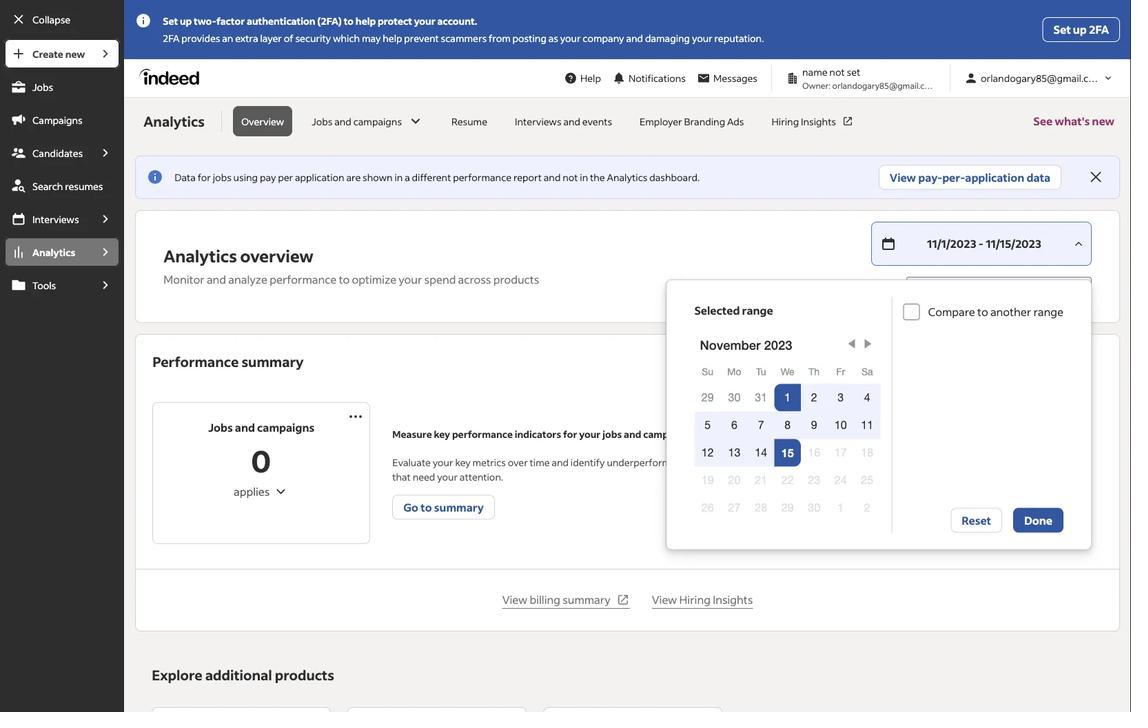 Task type: locate. For each thing, give the bounding box(es) containing it.
name not set owner: orlandogary85@gmail.com element
[[780, 65, 942, 92]]

5 row from the top
[[695, 495, 881, 522]]

jobs for jobs and campaigns 0
[[208, 421, 233, 435]]

and left the analyze
[[207, 273, 226, 287]]

12
[[702, 447, 714, 460]]

mon nov 20 2023 cell
[[728, 474, 741, 487]]

set for set up two-factor authentication (2fa) to help protect your account. 2fa provides an extra layer of security which may help prevent scammers from posting as your company and damaging your reputation.
[[163, 15, 178, 27]]

jobs right 24
[[850, 471, 869, 483]]

thu nov 09 2023 cell
[[801, 412, 828, 440]]

0 vertical spatial new
[[65, 48, 85, 60]]

sun nov 05 2023 cell
[[695, 412, 721, 440]]

to up which
[[344, 15, 354, 27]]

1 horizontal spatial for
[[563, 428, 577, 441]]

key up attention.
[[455, 456, 471, 469]]

sun nov 26 2023 cell
[[702, 502, 714, 515]]

range right another
[[1034, 305, 1064, 319]]

and up are
[[334, 115, 351, 128]]

30 down "mo"
[[728, 392, 741, 404]]

-
[[979, 237, 984, 251]]

per
[[278, 171, 293, 184]]

1 horizontal spatial orlandogary85@gmail.com
[[981, 72, 1103, 84]]

1 horizontal spatial data
[[1027, 170, 1051, 184]]

new right create
[[65, 48, 85, 60]]

0 vertical spatial for
[[198, 171, 211, 184]]

sat nov 18 2023 cell
[[861, 447, 873, 460]]

products inside analytics overview monitor and analyze performance to optimize your spend across products
[[493, 273, 539, 287]]

0 horizontal spatial 1
[[785, 392, 791, 404]]

0 horizontal spatial campaigns
[[257, 421, 315, 435]]

1 horizontal spatial 30
[[808, 502, 820, 515]]

0 horizontal spatial application
[[295, 171, 344, 184]]

1 horizontal spatial help
[[383, 32, 402, 44]]

su
[[702, 366, 714, 378]]

orlandogary85@gmail.com down set at the right top of page
[[832, 80, 937, 91]]

0 vertical spatial products
[[493, 273, 539, 287]]

hiring insights
[[772, 115, 836, 128]]

2 vertical spatial jobs
[[208, 421, 233, 435]]

to left optimize on the left of page
[[339, 273, 350, 287]]

0 horizontal spatial new
[[65, 48, 85, 60]]

1 vertical spatial 2
[[864, 502, 870, 515]]

metrics,
[[994, 456, 1030, 469]]

wed nov 01 2023 cell
[[774, 384, 801, 412]]

1 horizontal spatial set
[[1054, 22, 1071, 37]]

0 horizontal spatial view
[[502, 593, 528, 607]]

across right spend
[[458, 273, 491, 287]]

1 vertical spatial 1
[[838, 502, 844, 515]]

analytics inside view pay-per-application data group
[[607, 171, 648, 184]]

using
[[233, 171, 258, 184]]

0 vertical spatial not
[[830, 66, 845, 78]]

your right need
[[437, 471, 458, 483]]

fri nov 10 2023 cell
[[828, 412, 854, 440]]

jobs right overview
[[312, 115, 333, 128]]

0 horizontal spatial key
[[434, 428, 450, 441]]

0 horizontal spatial products
[[275, 667, 334, 685]]

jobs inside view pay-per-application data group
[[213, 171, 231, 184]]

go right tue nov 28 2023 cell
[[776, 500, 791, 515]]

campaigns inside jobs and campaigns 0
[[257, 421, 315, 435]]

jobs down performance summary at the left of the page
[[208, 421, 233, 435]]

analytics right the
[[607, 171, 648, 184]]

for
[[198, 171, 211, 184], [563, 428, 577, 441]]

to left thu nov 30 2023 cell in the bottom of the page
[[793, 500, 804, 515]]

8
[[785, 419, 791, 432]]

jobs down create new link
[[32, 81, 53, 93]]

from
[[489, 32, 511, 44]]

1 horizontal spatial 2
[[864, 502, 870, 515]]

set up 2fa
[[1054, 22, 1109, 37]]

measure
[[392, 428, 432, 441]]

orlandogary85@gmail.com button
[[959, 65, 1120, 91]]

1 horizontal spatial go
[[776, 500, 791, 515]]

products
[[493, 273, 539, 287], [275, 667, 334, 685]]

row containing 26
[[695, 495, 881, 522]]

employer branding ads link
[[632, 106, 752, 136]]

go down that
[[403, 500, 418, 515]]

1 vertical spatial data
[[876, 428, 897, 441]]

dive
[[790, 456, 809, 469]]

1 vertical spatial 29
[[782, 502, 794, 515]]

view pay-per-application data group
[[135, 156, 1120, 199]]

and left the
[[544, 171, 561, 184]]

2 horizontal spatial jobs
[[312, 115, 333, 128]]

2 down th
[[811, 392, 817, 404]]

2 row from the top
[[695, 384, 881, 412]]

1 horizontal spatial new
[[1092, 114, 1115, 128]]

2 vertical spatial summary
[[563, 593, 611, 607]]

analytics up monitor
[[164, 245, 237, 266]]

0 vertical spatial across
[[458, 273, 491, 287]]

new
[[65, 48, 85, 60], [1092, 114, 1115, 128]]

1 horizontal spatial 2fa
[[1089, 22, 1109, 37]]

key right measure
[[434, 428, 450, 441]]

per-
[[942, 170, 965, 184]]

sat nov 04 2023 cell
[[854, 384, 881, 412]]

thu nov 02 2023 cell
[[801, 384, 828, 412]]

0 vertical spatial 1
[[785, 392, 791, 404]]

see
[[1034, 114, 1053, 128]]

performance inside analytics overview monitor and analyze performance to optimize your spend across products
[[270, 273, 337, 287]]

in left a
[[395, 171, 403, 184]]

overview link
[[233, 106, 292, 136]]

29 left thu nov 30 2023 cell in the bottom of the page
[[782, 502, 794, 515]]

campaigns up 0
[[257, 421, 315, 435]]

1 horizontal spatial key
[[455, 456, 471, 469]]

0 vertical spatial help
[[356, 15, 376, 27]]

30 left fri dec 01 2023 cell
[[808, 502, 820, 515]]

up inside the set up 2fa link
[[1073, 22, 1087, 37]]

29 down su
[[702, 392, 714, 404]]

0 horizontal spatial 2fa
[[163, 32, 180, 44]]

0 vertical spatial data
[[1027, 170, 1051, 184]]

report down interviews and events link at the top of page
[[513, 171, 542, 184]]

0 horizontal spatial go
[[403, 500, 418, 515]]

Compare to another range checkbox
[[903, 304, 920, 321]]

9
[[811, 419, 817, 432]]

across inside deep dive into your performance by comparing key metrics, like clicks and applies, across jobs and campaigns.
[[819, 471, 848, 483]]

set up two-factor authentication (2fa) to help protect your account. 2fa provides an extra layer of security which may help prevent scammers from posting as your company and damaging your reputation.
[[163, 15, 764, 44]]

0 horizontal spatial up
[[180, 15, 192, 27]]

1 horizontal spatial interviews
[[515, 115, 562, 128]]

sat nov 11 2023 cell
[[854, 412, 881, 440]]

range up november 2023 at the right
[[742, 304, 773, 318]]

collapse button
[[4, 4, 120, 34]]

0 vertical spatial jobs
[[32, 81, 53, 93]]

jobs left the using
[[213, 171, 231, 184]]

your up fri nov 24 2023 cell
[[830, 456, 851, 469]]

0 horizontal spatial jobs
[[32, 81, 53, 93]]

orlandogary85@gmail.com inside 'name not set owner: orlandogary85@gmail.com'
[[832, 80, 937, 91]]

17
[[835, 447, 847, 460]]

1 vertical spatial new
[[1092, 114, 1115, 128]]

5
[[705, 419, 711, 432]]

0 horizontal spatial insights
[[713, 593, 753, 607]]

campaigns
[[32, 114, 83, 126]]

1 vertical spatial insights
[[713, 593, 753, 607]]

th
[[809, 366, 820, 378]]

to
[[344, 15, 354, 27], [339, 273, 350, 287], [977, 305, 988, 319], [899, 428, 909, 441], [421, 500, 432, 515], [793, 500, 804, 515]]

your right damaging
[[692, 32, 713, 44]]

1 right thu nov 30 2023 cell in the bottom of the page
[[838, 502, 844, 515]]

november
[[700, 337, 761, 353]]

1 vertical spatial hiring
[[679, 593, 711, 607]]

collapse
[[32, 13, 70, 26]]

1 vertical spatial summary
[[434, 500, 484, 515]]

set for set up 2fa
[[1054, 22, 1071, 37]]

0 horizontal spatial 30
[[728, 392, 741, 404]]

4
[[864, 392, 870, 404]]

up inside set up two-factor authentication (2fa) to help protect your account. 2fa provides an extra layer of security which may help prevent scammers from posting as your company and damaging your reputation.
[[180, 15, 192, 27]]

analytics link
[[4, 237, 91, 267]]

0 horizontal spatial not
[[563, 171, 578, 184]]

wed nov 08 2023 cell
[[774, 412, 801, 440]]

jobs
[[213, 171, 231, 184], [603, 428, 622, 441], [687, 456, 706, 469], [850, 471, 869, 483]]

set up orlandogary85@gmail.com dropdown button
[[1054, 22, 1071, 37]]

application left are
[[295, 171, 344, 184]]

0 horizontal spatial across
[[458, 273, 491, 287]]

0 vertical spatial interviews
[[515, 115, 562, 128]]

and up 0
[[235, 421, 255, 435]]

and right the time
[[552, 456, 569, 469]]

performance right different
[[453, 171, 512, 184]]

3 row from the top
[[695, 412, 881, 440]]

and inside 'jobs and campaigns' button
[[334, 115, 351, 128]]

we
[[781, 366, 795, 378]]

compare to another range
[[928, 305, 1064, 319]]

jobs and campaigns
[[312, 115, 402, 128]]

jobs inside deep dive into your performance by comparing key metrics, like clicks and applies, across jobs and campaigns.
[[850, 471, 869, 483]]

2 horizontal spatial summary
[[563, 593, 611, 607]]

done
[[1024, 514, 1053, 528]]

sat nov 25 2023 cell
[[861, 474, 873, 487]]

4 row from the top
[[695, 467, 881, 495]]

to left the "meet"
[[899, 428, 909, 441]]

row containing su
[[695, 360, 881, 384]]

fr
[[836, 366, 845, 378]]

tu
[[756, 366, 766, 378]]

0 horizontal spatial orlandogary85@gmail.com
[[832, 80, 937, 91]]

0 vertical spatial hiring
[[772, 115, 799, 128]]

analytics down indeed home image at left top
[[144, 112, 205, 130]]

1 vertical spatial jobs
[[312, 115, 333, 128]]

1 horizontal spatial not
[[830, 66, 845, 78]]

jobs inside button
[[312, 115, 333, 128]]

2 horizontal spatial campaigns
[[643, 428, 693, 441]]

0 vertical spatial 2
[[811, 392, 817, 404]]

go for go to detailed report
[[776, 500, 791, 515]]

application
[[965, 170, 1025, 184], [295, 171, 344, 184]]

1 horizontal spatial campaigns
[[353, 115, 402, 128]]

insights
[[801, 115, 836, 128], [713, 593, 753, 607]]

1 for wed nov 01 2023 cell
[[785, 392, 791, 404]]

1 horizontal spatial view
[[652, 593, 677, 607]]

data down see
[[1027, 170, 1051, 184]]

1 horizontal spatial report
[[852, 500, 886, 515]]

data for group
[[876, 428, 897, 441]]

your right the "meet"
[[937, 428, 958, 441]]

21
[[755, 474, 767, 487]]

0 horizontal spatial 29
[[702, 392, 714, 404]]

fri nov 24 2023 cell
[[835, 474, 847, 487]]

fri dec 01 2023 cell
[[838, 502, 844, 515]]

2 inside cell
[[811, 392, 817, 404]]

fri nov 03 2023 cell
[[828, 384, 854, 412]]

row
[[695, 360, 881, 384], [695, 384, 881, 412], [695, 412, 881, 440], [695, 467, 881, 495], [695, 495, 881, 522]]

your inside deep dive into your performance by comparing key metrics, like clicks and applies, across jobs and campaigns.
[[830, 456, 851, 469]]

explore
[[152, 667, 202, 685]]

0 horizontal spatial in
[[395, 171, 403, 184]]

0 vertical spatial 30
[[728, 392, 741, 404]]

jobs inside jobs and campaigns 0
[[208, 421, 233, 435]]

1 horizontal spatial in
[[580, 171, 588, 184]]

help up the may
[[356, 15, 376, 27]]

in left the
[[580, 171, 588, 184]]

1 horizontal spatial summary
[[434, 500, 484, 515]]

set left two-
[[163, 15, 178, 27]]

and inside analytics overview monitor and analyze performance to optimize your spend across products
[[207, 273, 226, 287]]

mon nov 27 2023 cell
[[728, 502, 741, 515]]

different
[[412, 171, 451, 184]]

help button
[[558, 65, 607, 91]]

employer
[[640, 115, 682, 128]]

2 go from the left
[[776, 500, 791, 515]]

ads
[[727, 115, 744, 128]]

name
[[802, 66, 828, 78]]

thu nov 30 2023 cell
[[808, 502, 820, 515]]

2 horizontal spatial key
[[977, 456, 992, 469]]

performance up metrics
[[452, 428, 513, 441]]

detailed
[[806, 500, 850, 515]]

performance down overview
[[270, 273, 337, 287]]

set inside set up two-factor authentication (2fa) to help protect your account. 2fa provides an extra layer of security which may help prevent scammers from posting as your company and damaging your reputation.
[[163, 15, 178, 27]]

3
[[838, 392, 844, 404]]

13
[[728, 447, 741, 460]]

1 inside wed nov 01 2023 cell
[[785, 392, 791, 404]]

up left two-
[[180, 15, 192, 27]]

row containing 5
[[695, 412, 881, 440]]

2 horizontal spatial view
[[890, 170, 916, 184]]

2fa inside the set up 2fa link
[[1089, 22, 1109, 37]]

0 vertical spatial insights
[[801, 115, 836, 128]]

0 vertical spatial report
[[513, 171, 542, 184]]

and inside jobs and campaigns 0
[[235, 421, 255, 435]]

0 vertical spatial 29
[[702, 392, 714, 404]]

not left the
[[563, 171, 578, 184]]

23
[[808, 474, 820, 487]]

your up identify on the bottom right of page
[[579, 428, 601, 441]]

group
[[846, 428, 874, 441]]

up up orlandogary85@gmail.com dropdown button
[[1073, 22, 1087, 37]]

0 vertical spatial summary
[[242, 353, 304, 371]]

and right company
[[626, 32, 643, 44]]

fri nov 17 2023 cell
[[835, 447, 847, 460]]

are
[[346, 171, 361, 184]]

your up need
[[433, 456, 453, 469]]

orlandogary85@gmail.com up see
[[981, 72, 1103, 84]]

key
[[434, 428, 450, 441], [455, 456, 471, 469], [977, 456, 992, 469]]

interviews left events
[[515, 115, 562, 128]]

and left events
[[563, 115, 580, 128]]

1 vertical spatial 30
[[808, 502, 820, 515]]

1 row from the top
[[695, 360, 881, 384]]

1 go from the left
[[403, 500, 418, 515]]

orlandogary85@gmail.com inside dropdown button
[[981, 72, 1103, 84]]

29 for sun oct 29 2023 cell
[[702, 392, 714, 404]]

0 horizontal spatial report
[[513, 171, 542, 184]]

1 horizontal spatial up
[[1073, 22, 1087, 37]]

menu bar containing create new
[[0, 39, 124, 713]]

application right pay-
[[965, 170, 1025, 184]]

1 vertical spatial help
[[383, 32, 402, 44]]

0 horizontal spatial set
[[163, 15, 178, 27]]

data right 11
[[876, 428, 897, 441]]

15
[[782, 447, 794, 460]]

1 horizontal spatial jobs
[[208, 421, 233, 435]]

1
[[785, 392, 791, 404], [838, 502, 844, 515]]

for right data
[[198, 171, 211, 184]]

1 horizontal spatial products
[[493, 273, 539, 287]]

close image
[[1088, 169, 1104, 185]]

pay-
[[918, 170, 942, 184]]

row containing 19
[[695, 467, 881, 495]]

key inside deep dive into your performance by comparing key metrics, like clicks and applies, across jobs and campaigns.
[[977, 456, 992, 469]]

reputation.
[[715, 32, 764, 44]]

scammers
[[441, 32, 487, 44]]

0 horizontal spatial interviews
[[32, 213, 79, 225]]

candidates link
[[4, 138, 91, 168]]

view pay-per-application data link
[[879, 165, 1062, 190]]

up for two-
[[180, 15, 192, 27]]

analytics inside analytics overview monitor and analyze performance to optimize your spend across products
[[164, 245, 237, 266]]

1 in from the left
[[395, 171, 403, 184]]

1 horizontal spatial across
[[819, 471, 848, 483]]

to down need
[[421, 500, 432, 515]]

sun nov 12 2023 cell
[[695, 440, 721, 467]]

your right as
[[560, 32, 581, 44]]

1 horizontal spatial 1
[[838, 502, 844, 515]]

2fa inside set up two-factor authentication (2fa) to help protect your account. 2fa provides an extra layer of security which may help prevent scammers from posting as your company and damaging your reputation.
[[163, 32, 180, 44]]

notifications button
[[607, 63, 691, 93]]

2023
[[764, 337, 792, 353]]

1 vertical spatial report
[[852, 500, 886, 515]]

across down the into at the right of the page
[[819, 471, 848, 483]]

key left metrics,
[[977, 456, 992, 469]]

performance up 25
[[853, 456, 912, 469]]

not left set at the right top of page
[[830, 66, 845, 78]]

help down protect
[[383, 32, 402, 44]]

view for view pay-per-application data
[[890, 170, 916, 184]]

tue nov 07 2023 cell
[[748, 412, 774, 440]]

interviews down search resumes link
[[32, 213, 79, 225]]

wed nov 15 2023 cell
[[774, 440, 801, 467]]

1 horizontal spatial 29
[[782, 502, 794, 515]]

indeed home image
[[139, 69, 206, 85]]

report down sat nov 25 2023 cell
[[852, 500, 886, 515]]

interviews
[[515, 115, 562, 128], [32, 213, 79, 225]]

0 horizontal spatial data
[[876, 428, 897, 441]]

performance inside view pay-per-application data group
[[453, 171, 512, 184]]

jobs up 'sun nov 19 2023' cell
[[687, 456, 706, 469]]

help
[[580, 72, 601, 84]]

1 vertical spatial interviews
[[32, 213, 79, 225]]

tue nov 21 2023 cell
[[755, 474, 767, 487]]

messages link
[[691, 65, 763, 91]]

tue nov 28 2023 cell
[[755, 502, 767, 515]]

2 right fri dec 01 2023 cell
[[864, 502, 870, 515]]

view inside group
[[890, 170, 916, 184]]

for right indicators
[[563, 428, 577, 441]]

new right what's
[[1092, 114, 1115, 128]]

employer branding ads
[[640, 115, 744, 128]]

0 horizontal spatial for
[[198, 171, 211, 184]]

1 vertical spatial across
[[819, 471, 848, 483]]

0 horizontal spatial range
[[742, 304, 773, 318]]

1 vertical spatial not
[[563, 171, 578, 184]]

prevent
[[404, 32, 439, 44]]

and inside set up two-factor authentication (2fa) to help protect your account. 2fa provides an extra layer of security which may help prevent scammers from posting as your company and damaging your reputation.
[[626, 32, 643, 44]]

campaigns inside button
[[353, 115, 402, 128]]

go
[[403, 500, 418, 515], [776, 500, 791, 515]]

into
[[811, 456, 829, 469]]

account.
[[437, 15, 477, 27]]

to inside analytics overview monitor and analyze performance to optimize your spend across products
[[339, 273, 350, 287]]

menu bar
[[0, 39, 124, 713]]

0 horizontal spatial 2
[[811, 392, 817, 404]]

tue oct 31 2023 cell
[[748, 384, 774, 412]]

and inside evaluate your key metrics over time and identify underperforming jobs that need your attention.
[[552, 456, 569, 469]]

campaigns up underperforming
[[643, 428, 693, 441]]

1 down "we"
[[785, 392, 791, 404]]

data inside the view pay-per-application data link
[[1027, 170, 1051, 184]]

campaigns up shown
[[353, 115, 402, 128]]

29
[[702, 392, 714, 404], [782, 502, 794, 515]]

your left spend
[[399, 273, 422, 287]]

1 horizontal spatial application
[[965, 170, 1025, 184]]



Task type: vqa. For each thing, say whether or not it's contained in the screenshot.
"- Diagnose and troubleshoot equipment malfunctions and make necessary repairs - Conduct routine inspections and preventive maintenance on HVAC/R systems - Install, repair, and maintain HVAC/R equipment such as furnaces, air conditioners, heat pumps, boilers, and refrigeration units - Test HVAC/R systems for proper functioning and ensure compliance with safety and environmental regulations - Follow blueprints, schematics, and technical manuals to perform installations and repairs - Maintain accurate records of work performed and materials used"
no



Task type: describe. For each thing, give the bounding box(es) containing it.
underperforming
[[607, 456, 685, 469]]

mon nov 06 2023 cell
[[721, 412, 748, 440]]

and down deep
[[765, 471, 782, 483]]

sa
[[862, 366, 873, 378]]

sun oct 29 2023 cell
[[702, 392, 714, 404]]

campaigns for jobs and campaigns
[[353, 115, 402, 128]]

11
[[861, 419, 873, 432]]

view pay-per-application data
[[890, 170, 1051, 184]]

indicators
[[515, 428, 561, 441]]

for inside view pay-per-application data group
[[198, 171, 211, 184]]

search resumes link
[[4, 171, 120, 201]]

november 2023 grid
[[695, 336, 881, 522]]

may
[[362, 32, 381, 44]]

of
[[284, 32, 293, 44]]

18
[[861, 447, 873, 460]]

name not set owner: orlandogary85@gmail.com
[[802, 66, 937, 91]]

applies,
[[784, 471, 817, 483]]

sat dec 02 2023 cell
[[864, 502, 870, 515]]

sun nov 19 2023 cell
[[702, 474, 714, 487]]

layer
[[260, 32, 282, 44]]

applies button
[[225, 480, 297, 505]]

authentication
[[247, 15, 315, 27]]

applies
[[234, 485, 270, 499]]

search,
[[765, 428, 799, 441]]

and down the sat nov 18 2023 cell
[[871, 471, 888, 483]]

1 horizontal spatial insights
[[801, 115, 836, 128]]

to inside go to detailed report link
[[793, 500, 804, 515]]

monitor
[[164, 273, 205, 287]]

view hiring insights link
[[652, 592, 753, 609]]

analytics down interviews link
[[32, 246, 75, 259]]

22
[[782, 474, 794, 487]]

candidates
[[32, 147, 83, 159]]

30 for the 'mon oct 30 2023' cell
[[728, 392, 741, 404]]

go to detailed report
[[776, 500, 886, 515]]

search, filter, and group data to meet your business needs
[[765, 428, 1030, 441]]

1 horizontal spatial range
[[1034, 305, 1064, 319]]

30 for thu nov 30 2023 cell in the bottom of the page
[[808, 502, 820, 515]]

jobs for jobs and campaigns
[[312, 115, 333, 128]]

spend
[[424, 273, 456, 287]]

up for 2fa
[[1073, 22, 1087, 37]]

report inside view pay-per-application data group
[[513, 171, 542, 184]]

selected
[[695, 304, 740, 318]]

by
[[913, 456, 924, 469]]

29 for wed nov 29 2023 cell
[[782, 502, 794, 515]]

interviews link
[[4, 204, 91, 234]]

1 vertical spatial products
[[275, 667, 334, 685]]

hiring insights link
[[763, 106, 862, 136]]

7
[[758, 419, 764, 432]]

go to summary
[[403, 500, 484, 515]]

jobs link
[[4, 72, 120, 102]]

view for view billing summary
[[502, 593, 528, 607]]

view hiring insights
[[652, 593, 753, 607]]

and inside view pay-per-application data group
[[544, 171, 561, 184]]

interviews for interviews
[[32, 213, 79, 225]]

additional
[[205, 667, 272, 685]]

data for application
[[1027, 170, 1051, 184]]

needs
[[1002, 428, 1030, 441]]

your up prevent
[[414, 15, 436, 27]]

to left another
[[977, 305, 988, 319]]

evaluate
[[392, 456, 431, 469]]

optimize
[[352, 273, 396, 287]]

owner:
[[802, 80, 831, 91]]

and up 17
[[827, 428, 845, 441]]

extra
[[235, 32, 258, 44]]

tue nov 14 2023 cell
[[748, 440, 774, 467]]

comparing
[[926, 456, 975, 469]]

what's
[[1055, 114, 1090, 128]]

go to detailed report link
[[765, 495, 897, 520]]

summary for view billing summary
[[563, 593, 611, 607]]

need
[[413, 471, 435, 483]]

branding
[[684, 115, 725, 128]]

resume
[[452, 115, 487, 128]]

31
[[755, 392, 767, 404]]

26
[[702, 502, 714, 515]]

november 2023
[[700, 337, 792, 353]]

a
[[405, 171, 410, 184]]

two-
[[194, 15, 216, 27]]

mon oct 30 2023 cell
[[728, 392, 741, 404]]

see what's new
[[1034, 114, 1115, 128]]

summary for go to summary
[[434, 500, 484, 515]]

15 row group
[[695, 384, 881, 522]]

attention.
[[460, 471, 503, 483]]

mo
[[728, 366, 741, 378]]

0 horizontal spatial help
[[356, 15, 376, 27]]

interviews for interviews and events
[[515, 115, 562, 128]]

dashboard.
[[650, 171, 700, 184]]

see what's new button
[[1034, 98, 1115, 145]]

0
[[251, 441, 272, 480]]

10
[[835, 419, 847, 432]]

mon nov 13 2023 cell
[[721, 440, 748, 467]]

not inside 'name not set owner: orlandogary85@gmail.com'
[[830, 66, 845, 78]]

and up underperforming
[[624, 428, 641, 441]]

filter,
[[801, 428, 825, 441]]

thu nov 16 2023 cell
[[801, 440, 828, 467]]

new inside see what's new button
[[1092, 114, 1115, 128]]

view for view hiring insights
[[652, 593, 677, 607]]

reset button
[[951, 508, 1002, 533]]

go to summary link
[[392, 495, 495, 520]]

jobs up identify on the bottom right of page
[[603, 428, 622, 441]]

performance inside deep dive into your performance by comparing key metrics, like clicks and applies, across jobs and campaigns.
[[853, 456, 912, 469]]

and inside interviews and events link
[[563, 115, 580, 128]]

to inside go to summary link
[[421, 500, 432, 515]]

performance
[[152, 353, 239, 371]]

2 for thu nov 02 2023 cell on the right
[[811, 392, 817, 404]]

2 in from the left
[[580, 171, 588, 184]]

campaigns for jobs and campaigns 0
[[257, 421, 315, 435]]

that
[[392, 471, 411, 483]]

16
[[808, 447, 820, 460]]

go for go to summary
[[403, 500, 418, 515]]

15 row
[[695, 440, 881, 467]]

resumes
[[65, 180, 103, 192]]

jobs for jobs
[[32, 81, 53, 93]]

measure key performance indicators for your jobs and campaigns
[[392, 428, 693, 441]]

protect
[[378, 15, 412, 27]]

across inside analytics overview monitor and analyze performance to optimize your spend across products
[[458, 273, 491, 287]]

performance summary
[[152, 353, 304, 371]]

analyze
[[228, 273, 268, 287]]

jobs inside evaluate your key metrics over time and identify underperforming jobs that need your attention.
[[687, 456, 706, 469]]

1 for fri dec 01 2023 cell
[[838, 502, 844, 515]]

your inside analytics overview monitor and analyze performance to optimize your spend across products
[[399, 273, 422, 287]]

selected range
[[695, 304, 773, 318]]

row containing 29
[[695, 384, 881, 412]]

new inside create new link
[[65, 48, 85, 60]]

wed nov 22 2023 cell
[[782, 474, 794, 487]]

business
[[960, 428, 1000, 441]]

billing
[[530, 593, 560, 607]]

thu nov 23 2023 cell
[[808, 474, 820, 487]]

create
[[32, 48, 63, 60]]

messages
[[713, 72, 758, 84]]

0 horizontal spatial summary
[[242, 353, 304, 371]]

key inside evaluate your key metrics over time and identify underperforming jobs that need your attention.
[[455, 456, 471, 469]]

to inside set up two-factor authentication (2fa) to help protect your account. 2fa provides an extra layer of security which may help prevent scammers from posting as your company and damaging your reputation.
[[344, 15, 354, 27]]

20
[[728, 474, 741, 487]]

2 for sat dec 02 2023 cell
[[864, 502, 870, 515]]

an
[[222, 32, 233, 44]]

jobs and campaigns 0
[[208, 421, 315, 480]]

not inside view pay-per-application data group
[[563, 171, 578, 184]]

1 vertical spatial for
[[563, 428, 577, 441]]

done button
[[1013, 508, 1064, 533]]

data for jobs using pay per application are shown in a different performance report and not in the analytics dashboard.
[[175, 171, 700, 184]]

wed nov 29 2023 cell
[[782, 502, 794, 515]]

1 horizontal spatial hiring
[[772, 115, 799, 128]]

0 horizontal spatial hiring
[[679, 593, 711, 607]]

another
[[991, 305, 1031, 319]]



